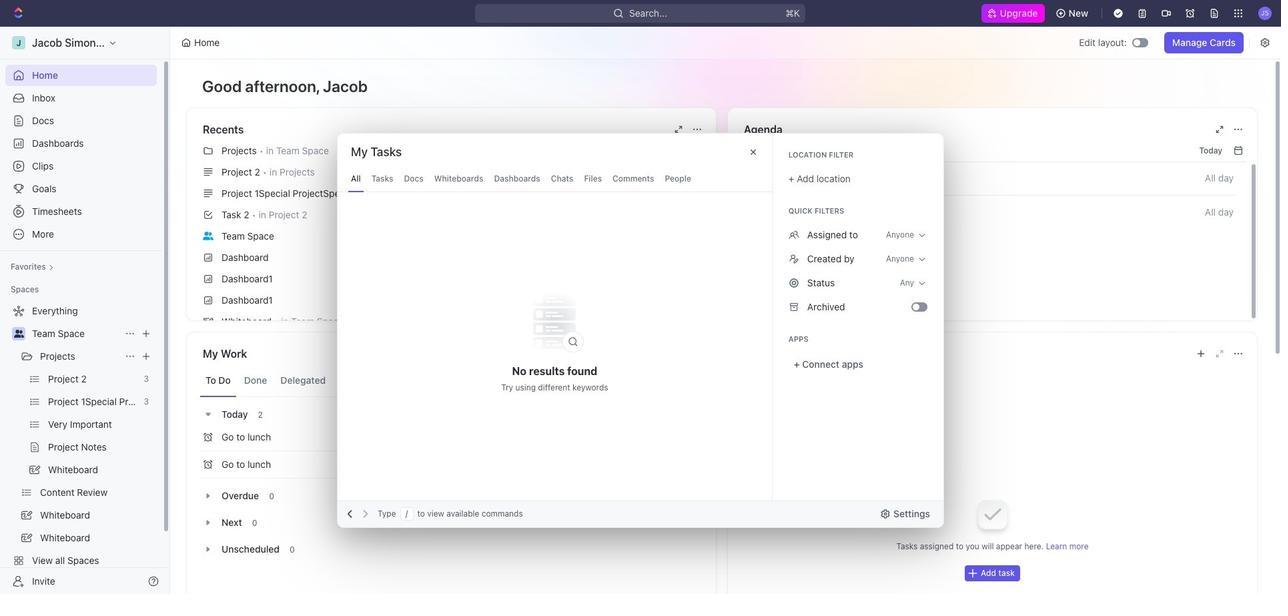 Task type: vqa. For each thing, say whether or not it's contained in the screenshot.
user group image
yes



Task type: describe. For each thing, give the bounding box(es) containing it.
e83zz image
[[789, 302, 800, 312]]

user group image
[[14, 330, 24, 338]]

2 qdq9q image from the top
[[789, 278, 800, 288]]



Task type: locate. For each thing, give the bounding box(es) containing it.
Search or run a command… text field
[[351, 144, 451, 160]]

qdq9q image
[[789, 254, 800, 264]]

sidebar navigation
[[0, 27, 170, 594]]

1 qdq9q image from the top
[[789, 230, 800, 240]]

qdq9q image down qdq9q image
[[789, 278, 800, 288]]

tab list
[[200, 364, 703, 397]]

0 vertical spatial qdq9q image
[[789, 230, 800, 240]]

qdq9q image up qdq9q image
[[789, 230, 800, 240]]

tree
[[5, 300, 157, 594]]

1 vertical spatial qdq9q image
[[789, 278, 800, 288]]

user group image
[[203, 231, 214, 240]]

tree inside sidebar navigation
[[5, 300, 157, 594]]

qdq9q image
[[789, 230, 800, 240], [789, 278, 800, 288]]



